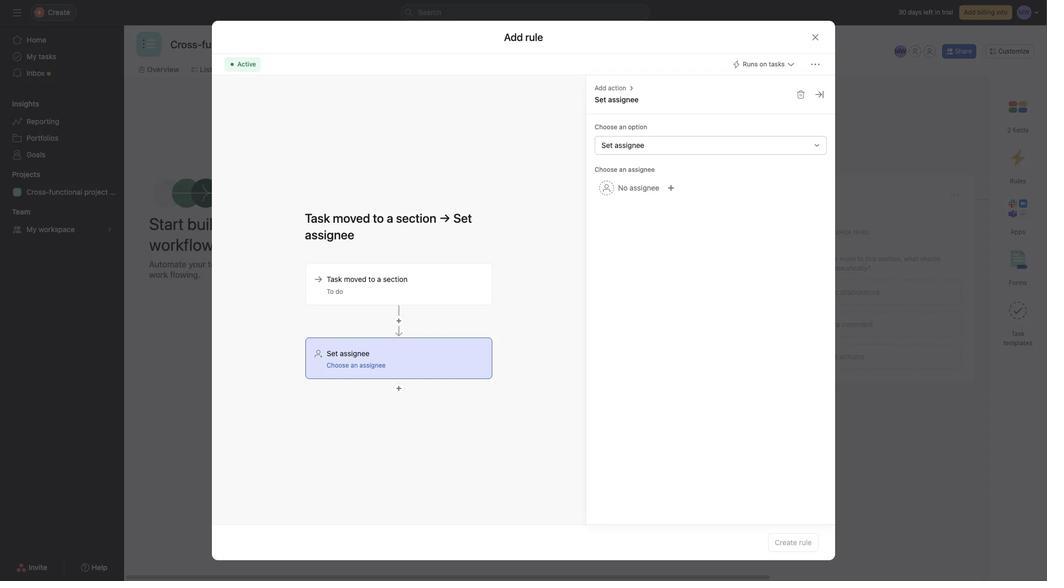 Task type: locate. For each thing, give the bounding box(es) containing it.
do
[[336, 288, 343, 296]]

add left billing in the top of the page
[[965, 8, 976, 16]]

1 horizontal spatial your
[[248, 214, 279, 234]]

tasks inside when tasks move to this section, what should happen automatically?
[[823, 255, 839, 263]]

hide sidebar image
[[13, 8, 21, 17]]

your left "team's"
[[189, 260, 206, 269]]

should
[[921, 255, 941, 263]]

0 horizontal spatial task
[[327, 275, 342, 284]]

a
[[377, 275, 381, 284], [837, 320, 841, 329]]

0 vertical spatial to
[[858, 255, 864, 263]]

assignee
[[609, 95, 639, 104], [615, 141, 645, 150], [629, 166, 655, 174], [630, 183, 660, 192], [340, 349, 370, 358], [360, 362, 386, 370]]

process
[[236, 260, 267, 269]]

2 my from the top
[[27, 225, 37, 234]]

2 vertical spatial an
[[351, 362, 358, 370]]

choose
[[595, 123, 618, 131], [595, 166, 618, 174], [327, 362, 349, 370]]

add left action at the top right
[[595, 84, 607, 92]]

projects button
[[0, 169, 40, 180]]

1 my from the top
[[27, 52, 37, 61]]

to do
[[327, 288, 343, 296]]

tasks right on
[[769, 60, 785, 68]]

work flowing.
[[149, 270, 201, 280]]

insights button
[[0, 99, 39, 109]]

1 vertical spatial task
[[1012, 330, 1026, 338]]

a inside button
[[837, 320, 841, 329]]

task for task templates
[[1012, 330, 1026, 338]]

0 vertical spatial task
[[327, 275, 342, 284]]

mw button
[[895, 45, 907, 58]]

1 vertical spatial a
[[837, 320, 841, 329]]

0 vertical spatial your
[[248, 214, 279, 234]]

my up inbox
[[27, 52, 37, 61]]

my inside "teams" element
[[27, 225, 37, 234]]

1 vertical spatial in
[[218, 235, 230, 255]]

fields
[[1014, 126, 1030, 134]]

set
[[595, 95, 607, 104], [602, 141, 613, 150], [327, 349, 338, 358]]

create
[[775, 539, 798, 547]]

task for task moved to a section
[[327, 275, 342, 284]]

1 vertical spatial your
[[189, 260, 206, 269]]

to left this
[[858, 255, 864, 263]]

tasks down home
[[39, 52, 56, 61]]

0 horizontal spatial to
[[369, 275, 375, 284]]

1 vertical spatial to
[[369, 275, 375, 284]]

0 vertical spatial a
[[377, 275, 381, 284]]

add variable image
[[668, 184, 676, 192]]

when
[[804, 255, 821, 263]]

tasks
[[39, 52, 56, 61], [769, 60, 785, 68], [854, 228, 869, 236], [823, 255, 839, 263]]

None text field
[[168, 35, 309, 54]]

teams element
[[0, 203, 124, 240]]

building
[[187, 214, 244, 234]]

trash item image
[[797, 90, 806, 99]]

task
[[327, 275, 342, 284], [1012, 330, 1026, 338]]

tasks left move on the right
[[823, 255, 839, 263]]

in inside start building your workflow in two minutes automate your team's process and keep work flowing.
[[218, 235, 230, 255]]

moved
[[344, 275, 367, 284]]

0 vertical spatial my
[[27, 52, 37, 61]]

add billing info button
[[960, 5, 1013, 20]]

set assignee
[[595, 95, 639, 104], [602, 141, 645, 150], [327, 349, 370, 358]]

add a comment
[[821, 320, 874, 329]]

projects
[[12, 170, 40, 179]]

close side pane image
[[816, 90, 824, 99]]

task templates
[[1004, 330, 1033, 347]]

my
[[27, 52, 37, 61], [27, 225, 37, 234]]

1 vertical spatial set assignee
[[602, 141, 645, 150]]

1 vertical spatial choose an assignee
[[327, 362, 386, 370]]

project
[[84, 188, 108, 196]]

0 vertical spatial set
[[595, 95, 607, 104]]

create rule
[[775, 539, 812, 547]]

1 horizontal spatial a
[[837, 320, 841, 329]]

0 horizontal spatial your
[[189, 260, 206, 269]]

section,
[[879, 255, 903, 263]]

in right left
[[936, 8, 941, 16]]

set assignee inside dropdown button
[[602, 141, 645, 150]]

add for add collaborators
[[821, 288, 835, 297]]

section
[[383, 275, 408, 284]]

team button
[[0, 207, 30, 217]]

1 horizontal spatial task
[[1012, 330, 1026, 338]]

keep
[[286, 260, 304, 269]]

info
[[997, 8, 1008, 16]]

cross-functional project plan link
[[6, 184, 124, 201]]

set assignee button
[[595, 136, 828, 155]]

0 horizontal spatial in
[[218, 235, 230, 255]]

my workspace
[[27, 225, 75, 234]]

global element
[[0, 25, 124, 88]]

add collaborators button
[[802, 280, 963, 306]]

0 vertical spatial an
[[620, 123, 627, 131]]

a left section
[[377, 275, 381, 284]]

add collaborators
[[821, 288, 881, 297]]

inbox
[[27, 69, 45, 77]]

1 vertical spatial choose
[[595, 166, 618, 174]]

add
[[965, 8, 976, 16], [595, 84, 607, 92], [821, 288, 835, 297], [821, 320, 835, 329]]

task inside task templates
[[1012, 330, 1026, 338]]

1 vertical spatial my
[[27, 225, 37, 234]]

my down team
[[27, 225, 37, 234]]

search button
[[401, 4, 650, 21]]

happen
[[804, 265, 826, 272]]

choose an option
[[595, 123, 648, 131]]

my workspace link
[[6, 221, 118, 238]]

your up two minutes
[[248, 214, 279, 234]]

portfolios
[[27, 134, 59, 142]]

templates
[[1004, 339, 1033, 347]]

0
[[814, 228, 818, 236]]

two minutes
[[234, 235, 321, 255]]

add down happen
[[821, 288, 835, 297]]

in up "team's"
[[218, 235, 230, 255]]

add left comment
[[821, 320, 835, 329]]

cross-
[[27, 188, 49, 196]]

0 vertical spatial in
[[936, 8, 941, 16]]

0 horizontal spatial choose an assignee
[[327, 362, 386, 370]]

task up to do
[[327, 275, 342, 284]]

2 vertical spatial set
[[327, 349, 338, 358]]

0 vertical spatial choose an assignee
[[595, 166, 655, 174]]

my inside global element
[[27, 52, 37, 61]]

1 vertical spatial set
[[602, 141, 613, 150]]

add inside "button"
[[821, 288, 835, 297]]

reporting
[[27, 117, 59, 126]]

option
[[629, 123, 648, 131]]

no
[[619, 183, 628, 192]]

1 horizontal spatial choose an assignee
[[595, 166, 655, 174]]

choose an assignee
[[595, 166, 655, 174], [327, 362, 386, 370]]

down arrow image
[[396, 306, 403, 337]]

to right moved
[[369, 275, 375, 284]]

portfolios link
[[6, 130, 118, 147]]

to
[[858, 255, 864, 263], [369, 275, 375, 284]]

task up templates
[[1012, 330, 1026, 338]]

forms
[[1010, 279, 1028, 287]]

add another trigger image
[[396, 318, 402, 324]]

a left comment
[[837, 320, 841, 329]]

add for add action
[[595, 84, 607, 92]]

search list box
[[401, 4, 650, 21]]

1 horizontal spatial to
[[858, 255, 864, 263]]



Task type: describe. For each thing, give the bounding box(es) containing it.
start building your workflow in two minutes automate your team's process and keep work flowing.
[[149, 214, 321, 280]]

and
[[269, 260, 284, 269]]

team
[[12, 207, 30, 216]]

cross-functional project plan
[[27, 188, 124, 196]]

invite button
[[9, 559, 54, 578]]

automatically?
[[828, 265, 871, 272]]

task moved to a section
[[327, 275, 408, 284]]

home
[[27, 35, 46, 44]]

my tasks link
[[6, 48, 118, 65]]

add another action image
[[396, 386, 402, 392]]

add billing info
[[965, 8, 1008, 16]]

0 vertical spatial set assignee
[[595, 95, 639, 104]]

automate
[[149, 260, 187, 269]]

Add a name for this rule text field
[[298, 206, 493, 247]]

when tasks move to this section, what should happen automatically?
[[804, 255, 941, 272]]

share button
[[943, 44, 977, 59]]

collaborators
[[837, 288, 881, 297]]

add rule
[[504, 31, 544, 43]]

add action
[[595, 84, 627, 92]]

active
[[238, 60, 256, 68]]

tasks right incomplete
[[854, 228, 869, 236]]

2 vertical spatial set assignee
[[327, 349, 370, 358]]

invite
[[29, 563, 47, 572]]

my for my workspace
[[27, 225, 37, 234]]

add for add billing info
[[965, 8, 976, 16]]

incomplete
[[820, 228, 852, 236]]

my tasks
[[27, 52, 56, 61]]

team's
[[208, 260, 234, 269]]

2
[[1008, 126, 1012, 134]]

inbox link
[[6, 65, 118, 82]]

add a comment button
[[802, 312, 963, 338]]

insights element
[[0, 95, 124, 165]]

1 vertical spatial an
[[620, 166, 627, 174]]

my for my tasks
[[27, 52, 37, 61]]

runs on tasks button
[[728, 57, 801, 72]]

days
[[909, 8, 923, 16]]

close this dialog image
[[812, 33, 820, 41]]

goals
[[27, 150, 46, 159]]

comment
[[843, 320, 874, 329]]

tasks inside global element
[[39, 52, 56, 61]]

add for add a comment
[[821, 320, 835, 329]]

reporting link
[[6, 113, 118, 130]]

to inside when tasks move to this section, what should happen automatically?
[[858, 255, 864, 263]]

mw
[[895, 47, 907, 55]]

2 fields
[[1008, 126, 1030, 134]]

0 horizontal spatial a
[[377, 275, 381, 284]]

search
[[418, 8, 442, 17]]

set inside dropdown button
[[602, 141, 613, 150]]

1 horizontal spatial in
[[936, 8, 941, 16]]

move
[[840, 255, 857, 263]]

goals link
[[6, 147, 118, 163]]

0 vertical spatial choose
[[595, 123, 618, 131]]

tasks inside dropdown button
[[769, 60, 785, 68]]

on
[[760, 60, 768, 68]]

start
[[149, 214, 184, 234]]

runs on tasks
[[744, 60, 785, 68]]

functional
[[49, 188, 82, 196]]

board
[[233, 65, 254, 74]]

what
[[905, 255, 919, 263]]

active button
[[225, 57, 261, 72]]

30
[[899, 8, 907, 16]]

add action button
[[595, 84, 627, 93]]

board link
[[225, 64, 254, 75]]

no assignee
[[619, 183, 660, 192]]

home link
[[6, 32, 118, 48]]

plan
[[110, 188, 124, 196]]

2 vertical spatial choose
[[327, 362, 349, 370]]

workspace
[[39, 225, 75, 234]]

no assignee button
[[595, 179, 665, 198]]

30 days left in trial
[[899, 8, 954, 16]]

apps
[[1011, 228, 1026, 236]]

rules
[[1011, 177, 1027, 185]]

0 incomplete tasks
[[814, 228, 869, 236]]

list link
[[192, 64, 213, 75]]

projects element
[[0, 165, 124, 203]]

create rule button
[[769, 534, 819, 553]]

overview link
[[139, 64, 179, 75]]

left
[[924, 8, 934, 16]]

list
[[200, 65, 213, 74]]

to
[[327, 288, 334, 296]]

workflow
[[149, 235, 214, 255]]

rule
[[800, 539, 812, 547]]

overview
[[147, 65, 179, 74]]

billing
[[978, 8, 996, 16]]

action
[[609, 84, 627, 92]]

list image
[[143, 38, 155, 50]]

share
[[956, 47, 973, 55]]



Task type: vqa. For each thing, say whether or not it's contained in the screenshot.
moved
yes



